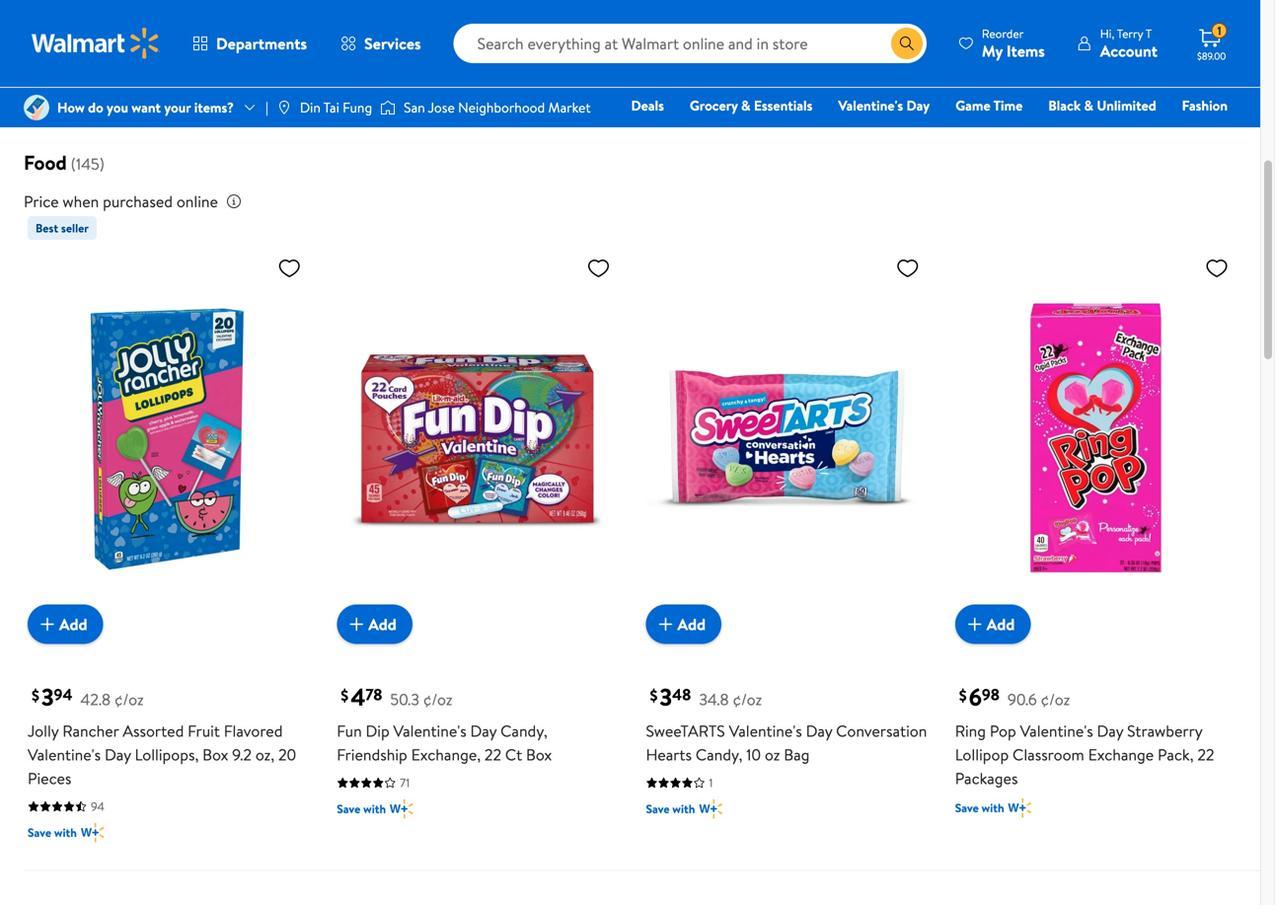 Task type: locate. For each thing, give the bounding box(es) containing it.
0 horizontal spatial candy,
[[501, 720, 548, 742]]

day
[[91, 81, 114, 100], [907, 96, 930, 115], [470, 720, 497, 742], [806, 720, 833, 742], [1097, 720, 1124, 742], [105, 744, 131, 766]]

save with for $ 4 78 50.3 ¢/oz fun dip valentine's day candy, friendship exchange, 22 ct box
[[337, 801, 386, 818]]

& for grocery
[[741, 96, 751, 115]]

4 ¢/oz from the left
[[1041, 689, 1071, 711]]

94 down rancher
[[91, 798, 105, 815]]

¢/oz right 50.3
[[423, 689, 453, 711]]

$ up jolly
[[32, 685, 39, 706]]

0 horizontal spatial 1
[[709, 775, 713, 791]]

add to cart image
[[36, 613, 59, 636], [345, 613, 369, 636], [654, 613, 678, 636], [963, 613, 987, 636]]

price when purchased online
[[24, 191, 218, 212]]

price
[[24, 191, 59, 212]]

3 add to cart image from the left
[[654, 613, 678, 636]]

0 vertical spatial candy,
[[501, 720, 548, 742]]

kids'
[[55, 67, 83, 86]]

day inside $ 3 94 42.8 ¢/oz jolly rancher assorted fruit flavored valentine's day lollipops, box 9.2 oz, 20 pieces
[[105, 744, 131, 766]]

seller
[[61, 220, 89, 237]]

71
[[400, 775, 410, 791]]

1 add from the left
[[59, 614, 87, 635]]

1 horizontal spatial  image
[[380, 98, 396, 117]]

candy, left 10
[[696, 744, 743, 766]]

best seller
[[36, 220, 89, 237]]

1 box from the left
[[203, 744, 228, 766]]

9.2
[[232, 744, 252, 766]]

valentine's up oz on the right of the page
[[729, 720, 802, 742]]

party
[[659, 67, 691, 86]]

with down hearts on the bottom of page
[[673, 801, 695, 818]]

walmart plus image down the packages
[[1009, 798, 1032, 818]]

deals
[[631, 96, 664, 115]]

add up 42.8
[[59, 614, 87, 635]]

add for 4
[[369, 614, 397, 635]]

valentine's up pieces
[[28, 744, 101, 766]]

save for $ 4 78 50.3 ¢/oz fun dip valentine's day candy, friendship exchange, 22 ct box
[[337, 801, 361, 818]]

& right grocery
[[741, 96, 751, 115]]

valentine's inside $ 3 48 34.8 ¢/oz sweetarts valentine's day conversation hearts candy, 10 oz bag
[[729, 720, 802, 742]]

day up "exchange"
[[1097, 720, 1124, 742]]

services button
[[324, 20, 438, 67]]

box right ct
[[526, 744, 552, 766]]

pop
[[990, 720, 1017, 742]]

account
[[1101, 40, 1158, 62]]

1 horizontal spatial candy,
[[696, 744, 743, 766]]

0 horizontal spatial 3
[[41, 681, 54, 714]]

save with down hearts on the bottom of page
[[646, 801, 695, 818]]

drinks
[[794, 67, 833, 86]]

valentine's up exchange,
[[393, 720, 467, 742]]

50.3
[[390, 689, 419, 711]]

3 ¢/oz from the left
[[733, 689, 762, 711]]

2 & from the left
[[1085, 96, 1094, 115]]

34.8
[[699, 689, 729, 711]]

add to favorites list, jolly rancher assorted fruit flavored valentine's day lollipops, box 9.2 oz, 20 pieces image
[[278, 256, 301, 280]]

neighborhood
[[458, 98, 545, 117]]

0 horizontal spatial walmart plus image
[[81, 823, 104, 843]]

0 horizontal spatial 94
[[54, 684, 73, 706]]

do
[[88, 98, 103, 117]]

1 vertical spatial candy,
[[696, 744, 743, 766]]

3 $ from the left
[[650, 685, 658, 706]]

jose
[[428, 98, 455, 117]]

1 horizontal spatial walmart plus image
[[390, 799, 413, 819]]

box inside $ 3 94 42.8 ¢/oz jolly rancher assorted fruit flavored valentine's day lollipops, box 9.2 oz, 20 pieces
[[203, 744, 228, 766]]

4 add button from the left
[[955, 605, 1031, 644]]

day up exchange,
[[470, 720, 497, 742]]

shop mailboxes image
[[304, 0, 375, 62]]

2 add to cart image from the left
[[345, 613, 369, 636]]

¢/oz inside the $ 6 98 90.6 ¢/oz ring pop valentine's day strawberry lollipop classroom exchange pack, 22 packages
[[1041, 689, 1071, 711]]

black & unlimited
[[1049, 96, 1157, 115]]

1 horizontal spatial box
[[526, 744, 552, 766]]

add button up 48
[[646, 605, 722, 644]]

want
[[132, 98, 161, 117]]

3 inside $ 3 94 42.8 ¢/oz jolly rancher assorted fruit flavored valentine's day lollipops, box 9.2 oz, 20 pieces
[[41, 681, 54, 714]]

3 up sweetarts
[[660, 681, 672, 714]]

1 3 from the left
[[41, 681, 54, 714]]

1
[[1218, 22, 1222, 39], [709, 775, 713, 791]]

essentials
[[754, 96, 813, 115]]

2 3 from the left
[[660, 681, 672, 714]]

box down fruit in the bottom of the page
[[203, 744, 228, 766]]

day down rancher
[[105, 744, 131, 766]]

rancher
[[62, 720, 119, 742]]

¢/oz
[[114, 689, 144, 711], [423, 689, 453, 711], [733, 689, 762, 711], [1041, 689, 1071, 711]]

2 add button from the left
[[337, 605, 413, 644]]

¢/oz right the 34.8
[[733, 689, 762, 711]]

3 up jolly
[[41, 681, 54, 714]]

purchased
[[103, 191, 173, 212]]

valentine's inside kids' valentine's day
[[86, 67, 150, 86]]

add button up 98 on the bottom of page
[[955, 605, 1031, 644]]

one debit
[[1077, 123, 1144, 143]]

box
[[203, 744, 228, 766], [526, 744, 552, 766]]

$ inside $ 3 48 34.8 ¢/oz sweetarts valentine's day conversation hearts candy, 10 oz bag
[[650, 685, 658, 706]]

 image left san
[[380, 98, 396, 117]]

conversation
[[836, 720, 927, 742]]

1 22 from the left
[[485, 744, 502, 766]]

1 horizontal spatial &
[[1085, 96, 1094, 115]]

¢/oz inside $ 3 48 34.8 ¢/oz sweetarts valentine's day conversation hearts candy, 10 oz bag
[[733, 689, 762, 711]]

&
[[741, 96, 751, 115], [1085, 96, 1094, 115]]

 image
[[380, 98, 396, 117], [276, 100, 292, 116]]

candy,
[[501, 720, 548, 742], [696, 744, 743, 766]]

2 box from the left
[[526, 744, 552, 766]]

san
[[404, 98, 425, 117]]

tai
[[324, 98, 339, 117]]

¢/oz inside $ 4 78 50.3 ¢/oz fun dip valentine's day candy, friendship exchange, 22 ct box
[[423, 689, 453, 711]]

1 up $89.00
[[1218, 22, 1222, 39]]

$ left 48
[[650, 685, 658, 706]]

 image
[[24, 95, 49, 120]]

shop drinks image
[[778, 0, 849, 62]]

¢/oz inside $ 3 94 42.8 ¢/oz jolly rancher assorted fruit flavored valentine's day lollipops, box 9.2 oz, 20 pieces
[[114, 689, 144, 711]]

save with down friendship
[[337, 801, 386, 818]]

candy, inside $ 4 78 50.3 ¢/oz fun dip valentine's day candy, friendship exchange, 22 ct box
[[501, 720, 548, 742]]

valentine's
[[86, 67, 150, 86], [839, 96, 904, 115], [393, 720, 467, 742], [729, 720, 802, 742], [1020, 720, 1094, 742], [28, 744, 101, 766]]

add up 98 on the bottom of page
[[987, 614, 1015, 635]]

4 $ from the left
[[959, 685, 967, 706]]

mailboxes link
[[288, 0, 391, 88]]

& right black
[[1085, 96, 1094, 115]]

save down friendship
[[337, 801, 361, 818]]

hi, terry t account
[[1101, 25, 1158, 62]]

walmart plus image
[[390, 799, 413, 819], [81, 823, 104, 843]]

3 add from the left
[[678, 614, 706, 635]]

0 vertical spatial 94
[[54, 684, 73, 706]]

pieces
[[28, 768, 71, 790]]

add button
[[28, 605, 103, 644], [337, 605, 413, 644], [646, 605, 722, 644], [955, 605, 1031, 644]]

din
[[300, 98, 321, 117]]

2 add from the left
[[369, 614, 397, 635]]

add to cart image for 3
[[654, 613, 678, 636]]

box inside $ 4 78 50.3 ¢/oz fun dip valentine's day candy, friendship exchange, 22 ct box
[[526, 744, 552, 766]]

with down pieces
[[54, 825, 77, 841]]

0 vertical spatial 1
[[1218, 22, 1222, 39]]

0 horizontal spatial  image
[[276, 100, 292, 116]]

valentine's up "you" at the top of page
[[86, 67, 150, 86]]

$ inside $ 3 94 42.8 ¢/oz jolly rancher assorted fruit flavored valentine's day lollipops, box 9.2 oz, 20 pieces
[[32, 685, 39, 706]]

1 down sweetarts
[[709, 775, 713, 791]]

candy
[[439, 67, 477, 86]]

0 vertical spatial walmart plus image
[[390, 799, 413, 819]]

add up 48
[[678, 614, 706, 635]]

$ left "4"
[[341, 685, 349, 706]]

black
[[1049, 96, 1081, 115]]

1 $ from the left
[[32, 685, 39, 706]]

services
[[364, 33, 421, 54]]

22
[[485, 744, 502, 766], [1198, 744, 1215, 766]]

3 inside $ 3 48 34.8 ¢/oz sweetarts valentine's day conversation hearts candy, 10 oz bag
[[660, 681, 672, 714]]

add to favorites list, sweetarts valentine's day conversation hearts candy, 10 oz bag image
[[896, 256, 920, 280]]

add to favorites list, fun dip valentine's day candy, friendship exchange, 22 ct box image
[[587, 256, 611, 280]]

with down friendship
[[363, 801, 386, 818]]

cards
[[236, 67, 268, 86]]

1 ¢/oz from the left
[[114, 689, 144, 711]]

kids' valentine's day
[[55, 67, 150, 100]]

dip
[[366, 720, 390, 742]]

shop kids' valentine's day image
[[67, 0, 138, 62]]

1 horizontal spatial 3
[[660, 681, 672, 714]]

search icon image
[[899, 36, 915, 51]]

hi,
[[1101, 25, 1115, 42]]

0 horizontal spatial box
[[203, 744, 228, 766]]

din tai fung
[[300, 98, 372, 117]]

fun dip valentine's day candy, friendship exchange, 22 ct box image
[[337, 248, 619, 629]]

4 add to cart image from the left
[[963, 613, 987, 636]]

add button for 6
[[955, 605, 1031, 644]]

valentine's inside $ 3 94 42.8 ¢/oz jolly rancher assorted fruit flavored valentine's day lollipops, box 9.2 oz, 20 pieces
[[28, 744, 101, 766]]

0 horizontal spatial &
[[741, 96, 751, 115]]

1 vertical spatial walmart plus image
[[81, 823, 104, 843]]

 image right |
[[276, 100, 292, 116]]

fashion home
[[791, 96, 1228, 143]]

0 horizontal spatial 22
[[485, 744, 502, 766]]

add button up 42.8
[[28, 605, 103, 644]]

save down pieces
[[28, 825, 51, 841]]

save with down pieces
[[28, 825, 77, 841]]

ring
[[955, 720, 986, 742]]

$ for $ 3 94 42.8 ¢/oz jolly rancher assorted fruit flavored valentine's day lollipops, box 9.2 oz, 20 pieces
[[32, 685, 39, 706]]

& for black
[[1085, 96, 1094, 115]]

game time link
[[947, 95, 1032, 116]]

day up bag
[[806, 720, 833, 742]]

¢/oz right 42.8
[[114, 689, 144, 711]]

3 for $ 3 94 42.8 ¢/oz jolly rancher assorted fruit flavored valentine's day lollipops, box 9.2 oz, 20 pieces
[[41, 681, 54, 714]]

$ 3 48 34.8 ¢/oz sweetarts valentine's day conversation hearts candy, 10 oz bag
[[646, 681, 927, 766]]

with for $ 3 94 42.8 ¢/oz jolly rancher assorted fruit flavored valentine's day lollipops, box 9.2 oz, 20 pieces
[[54, 825, 77, 841]]

2 22 from the left
[[1198, 744, 1215, 766]]

day right how
[[91, 81, 114, 100]]

22 left ct
[[485, 744, 502, 766]]

valentine's up 'classroom'
[[1020, 720, 1094, 742]]

add
[[59, 614, 87, 635], [369, 614, 397, 635], [678, 614, 706, 635], [987, 614, 1015, 635]]

2 $ from the left
[[341, 685, 349, 706]]

exchange,
[[411, 744, 481, 766]]

2 ¢/oz from the left
[[423, 689, 453, 711]]

grocery & essentials
[[690, 96, 813, 115]]

add up 78
[[369, 614, 397, 635]]

you
[[107, 98, 128, 117]]

¢/oz right 90.6
[[1041, 689, 1071, 711]]

1 horizontal spatial 22
[[1198, 744, 1215, 766]]

candy, up ct
[[501, 720, 548, 742]]

4 add from the left
[[987, 614, 1015, 635]]

san jose neighborhood market
[[404, 98, 591, 117]]

day inside valentine's day link
[[907, 96, 930, 115]]

how do you want your items?
[[57, 98, 234, 117]]

hearts
[[646, 744, 692, 766]]

98
[[982, 684, 1000, 706]]

one debit link
[[1068, 122, 1153, 144]]

save
[[955, 800, 979, 817], [337, 801, 361, 818], [646, 801, 670, 818], [28, 825, 51, 841]]

shop multipack cards image
[[186, 0, 257, 62]]

electronics
[[853, 123, 920, 143]]

save for $ 3 94 42.8 ¢/oz jolly rancher assorted fruit flavored valentine's day lollipops, box 9.2 oz, 20 pieces
[[28, 825, 51, 841]]

walmart plus image
[[1009, 798, 1032, 818], [699, 799, 723, 819]]

day up electronics
[[907, 96, 930, 115]]

¢/oz for $ 4 78 50.3 ¢/oz fun dip valentine's day candy, friendship exchange, 22 ct box
[[423, 689, 453, 711]]

94
[[54, 684, 73, 706], [91, 798, 105, 815]]

save down hearts on the bottom of page
[[646, 801, 670, 818]]

valentine's inside the $ 6 98 90.6 ¢/oz ring pop valentine's day strawberry lollipop classroom exchange pack, 22 packages
[[1020, 720, 1094, 742]]

add button up 78
[[337, 605, 413, 644]]

food
[[24, 149, 67, 176]]

with for $ 4 78 50.3 ¢/oz fun dip valentine's day candy, friendship exchange, 22 ct box
[[363, 801, 386, 818]]

multipack cards
[[174, 67, 268, 86]]

favors
[[694, 67, 731, 86]]

1 & from the left
[[741, 96, 751, 115]]

valentine's day
[[839, 96, 930, 115]]

20
[[278, 744, 296, 766]]

$
[[32, 685, 39, 706], [341, 685, 349, 706], [650, 685, 658, 706], [959, 685, 967, 706]]

walmart plus image down sweetarts
[[699, 799, 723, 819]]

t
[[1146, 25, 1152, 42]]

22 right pack,
[[1198, 744, 1215, 766]]

shop candy image
[[423, 0, 494, 62]]

94 left 42.8
[[54, 684, 73, 706]]

3 add button from the left
[[646, 605, 722, 644]]

$ inside the $ 6 98 90.6 ¢/oz ring pop valentine's day strawberry lollipop classroom exchange pack, 22 packages
[[959, 685, 967, 706]]

$ left 6
[[959, 685, 967, 706]]

with down the packages
[[982, 800, 1005, 817]]

1 vertical spatial 94
[[91, 798, 105, 815]]

valentine's inside $ 4 78 50.3 ¢/oz fun dip valentine's day candy, friendship exchange, 22 ct box
[[393, 720, 467, 742]]

$ inside $ 4 78 50.3 ¢/oz fun dip valentine's day candy, friendship exchange, 22 ct box
[[341, 685, 349, 706]]

bag
[[784, 744, 810, 766]]

day inside kids' valentine's day
[[91, 81, 114, 100]]



Task type: vqa. For each thing, say whether or not it's contained in the screenshot.
94 to the bottom
yes



Task type: describe. For each thing, give the bounding box(es) containing it.
¢/oz for $ 6 98 90.6 ¢/oz ring pop valentine's day strawberry lollipop classroom exchange pack, 22 packages
[[1041, 689, 1071, 711]]

22 inside the $ 6 98 90.6 ¢/oz ring pop valentine's day strawberry lollipop classroom exchange pack, 22 packages
[[1198, 744, 1215, 766]]

$ for $ 6 98 90.6 ¢/oz ring pop valentine's day strawberry lollipop classroom exchange pack, 22 packages
[[959, 685, 967, 706]]

day inside the $ 6 98 90.6 ¢/oz ring pop valentine's day strawberry lollipop classroom exchange pack, 22 packages
[[1097, 720, 1124, 742]]

valentine's up electronics "link"
[[839, 96, 904, 115]]

save with for $ 3 94 42.8 ¢/oz jolly rancher assorted fruit flavored valentine's day lollipops, box 9.2 oz, 20 pieces
[[28, 825, 77, 841]]

save down the packages
[[955, 800, 979, 817]]

with for $ 3 48 34.8 ¢/oz sweetarts valentine's day conversation hearts candy, 10 oz bag
[[673, 801, 695, 818]]

departments button
[[176, 20, 324, 67]]

registry
[[1001, 123, 1051, 143]]

exchange
[[1089, 744, 1154, 766]]

shop snacks image
[[541, 0, 612, 62]]

classroom
[[1013, 744, 1085, 766]]

10
[[747, 744, 761, 766]]

 image for san
[[380, 98, 396, 117]]

day inside $ 3 48 34.8 ¢/oz sweetarts valentine's day conversation hearts candy, 10 oz bag
[[806, 720, 833, 742]]

Search search field
[[454, 24, 927, 63]]

items?
[[194, 98, 234, 117]]

add to cart image for 4
[[345, 613, 369, 636]]

food (145)
[[24, 149, 105, 176]]

$ for $ 3 48 34.8 ¢/oz sweetarts valentine's day conversation hearts candy, 10 oz bag
[[650, 685, 658, 706]]

add for 6
[[987, 614, 1015, 635]]

jolly rancher assorted fruit flavored valentine's day lollipops, box 9.2 oz, 20 pieces image
[[28, 248, 309, 629]]

6
[[969, 681, 982, 714]]

pack,
[[1158, 744, 1194, 766]]

jolly
[[28, 720, 59, 742]]

walmart+ link
[[1160, 122, 1237, 144]]

add to favorites list, ring pop valentine's day strawberry lollipop classroom exchange pack, 22 packages image
[[1206, 256, 1229, 280]]

reorder my items
[[982, 25, 1045, 62]]

game time
[[956, 96, 1023, 115]]

$ for $ 4 78 50.3 ¢/oz fun dip valentine's day candy, friendship exchange, 22 ct box
[[341, 685, 349, 706]]

multipack
[[174, 67, 233, 86]]

94 inside $ 3 94 42.8 ¢/oz jolly rancher assorted fruit flavored valentine's day lollipops, box 9.2 oz, 20 pieces
[[54, 684, 73, 706]]

$89.00
[[1198, 49, 1227, 63]]

add button for 4
[[337, 605, 413, 644]]

fashion
[[1182, 96, 1228, 115]]

assorted
[[123, 720, 184, 742]]

add button for 3
[[646, 605, 722, 644]]

walmart plus image for 4
[[390, 799, 413, 819]]

party favors link
[[644, 0, 746, 88]]

add for 3
[[678, 614, 706, 635]]

4
[[351, 681, 366, 714]]

save with down the packages
[[955, 800, 1005, 817]]

valentine's day link
[[830, 95, 939, 116]]

home link
[[782, 122, 836, 144]]

¢/oz for $ 3 48 34.8 ¢/oz sweetarts valentine's day conversation hearts candy, 10 oz bag
[[733, 689, 762, 711]]

1 add to cart image from the left
[[36, 613, 59, 636]]

strawberry
[[1128, 720, 1203, 742]]

game
[[956, 96, 991, 115]]

snacks link
[[525, 0, 628, 88]]

1 horizontal spatial 94
[[91, 798, 105, 815]]

candy, inside $ 3 48 34.8 ¢/oz sweetarts valentine's day conversation hearts candy, 10 oz bag
[[696, 744, 743, 766]]

sweetarts valentine's day conversation hearts candy, 10 oz bag image
[[646, 248, 928, 629]]

kids' valentine's day link
[[51, 0, 154, 102]]

fruit
[[188, 720, 220, 742]]

Walmart Site-Wide search field
[[454, 24, 927, 63]]

fashion link
[[1174, 95, 1237, 116]]

|
[[266, 98, 268, 117]]

fung
[[343, 98, 372, 117]]

0 horizontal spatial walmart plus image
[[699, 799, 723, 819]]

legal information image
[[226, 194, 242, 209]]

1 horizontal spatial 1
[[1218, 22, 1222, 39]]

lollipop
[[955, 744, 1009, 766]]

42.8
[[80, 689, 111, 711]]

1 add button from the left
[[28, 605, 103, 644]]

oz
[[765, 744, 780, 766]]

when
[[63, 191, 99, 212]]

90.6
[[1008, 689, 1037, 711]]

market
[[548, 98, 591, 117]]

friendship
[[337, 744, 408, 766]]

¢/oz for $ 3 94 42.8 ¢/oz jolly rancher assorted fruit flavored valentine's day lollipops, box 9.2 oz, 20 pieces
[[114, 689, 144, 711]]

black & unlimited link
[[1040, 95, 1166, 116]]

deals link
[[622, 95, 673, 116]]

multipack cards link
[[170, 0, 272, 88]]

oz,
[[256, 744, 275, 766]]

lollipops,
[[135, 744, 199, 766]]

time
[[994, 96, 1023, 115]]

day inside $ 4 78 50.3 ¢/oz fun dip valentine's day candy, friendship exchange, 22 ct box
[[470, 720, 497, 742]]

registry link
[[992, 122, 1060, 144]]

shop party favors image
[[660, 0, 731, 62]]

3 for $ 3 48 34.8 ¢/oz sweetarts valentine's day conversation hearts candy, 10 oz bag
[[660, 681, 672, 714]]

walmart+
[[1169, 123, 1228, 143]]

walmart image
[[32, 28, 160, 59]]

snacks
[[556, 67, 597, 86]]

departments
[[216, 33, 307, 54]]

my
[[982, 40, 1003, 62]]

home
[[791, 123, 827, 143]]

drinks link
[[762, 0, 865, 88]]

your
[[164, 98, 191, 117]]

ring pop valentine's day strawberry lollipop classroom exchange pack, 22 packages image
[[955, 248, 1237, 629]]

sweetarts
[[646, 720, 725, 742]]

fun
[[337, 720, 362, 742]]

1 vertical spatial 1
[[709, 775, 713, 791]]

(145)
[[71, 153, 105, 175]]

 image for din
[[276, 100, 292, 116]]

1 horizontal spatial walmart plus image
[[1009, 798, 1032, 818]]

$ 3 94 42.8 ¢/oz jolly rancher assorted fruit flavored valentine's day lollipops, box 9.2 oz, 20 pieces
[[28, 681, 296, 790]]

$ 4 78 50.3 ¢/oz fun dip valentine's day candy, friendship exchange, 22 ct box
[[337, 681, 552, 766]]

22 inside $ 4 78 50.3 ¢/oz fun dip valentine's day candy, friendship exchange, 22 ct box
[[485, 744, 502, 766]]

terry
[[1117, 25, 1144, 42]]

packages
[[955, 768, 1018, 790]]

online
[[177, 191, 218, 212]]

auto
[[946, 123, 975, 143]]

items
[[1007, 40, 1045, 62]]

walmart plus image for 3
[[81, 823, 104, 843]]

debit
[[1110, 123, 1144, 143]]

one
[[1077, 123, 1107, 143]]

78
[[366, 684, 382, 706]]

electronics link
[[844, 122, 929, 144]]

add to cart image for 6
[[963, 613, 987, 636]]

$ 6 98 90.6 ¢/oz ring pop valentine's day strawberry lollipop classroom exchange pack, 22 packages
[[955, 681, 1215, 790]]

unlimited
[[1097, 96, 1157, 115]]

save for $ 3 48 34.8 ¢/oz sweetarts valentine's day conversation hearts candy, 10 oz bag
[[646, 801, 670, 818]]

save with for $ 3 48 34.8 ¢/oz sweetarts valentine's day conversation hearts candy, 10 oz bag
[[646, 801, 695, 818]]



